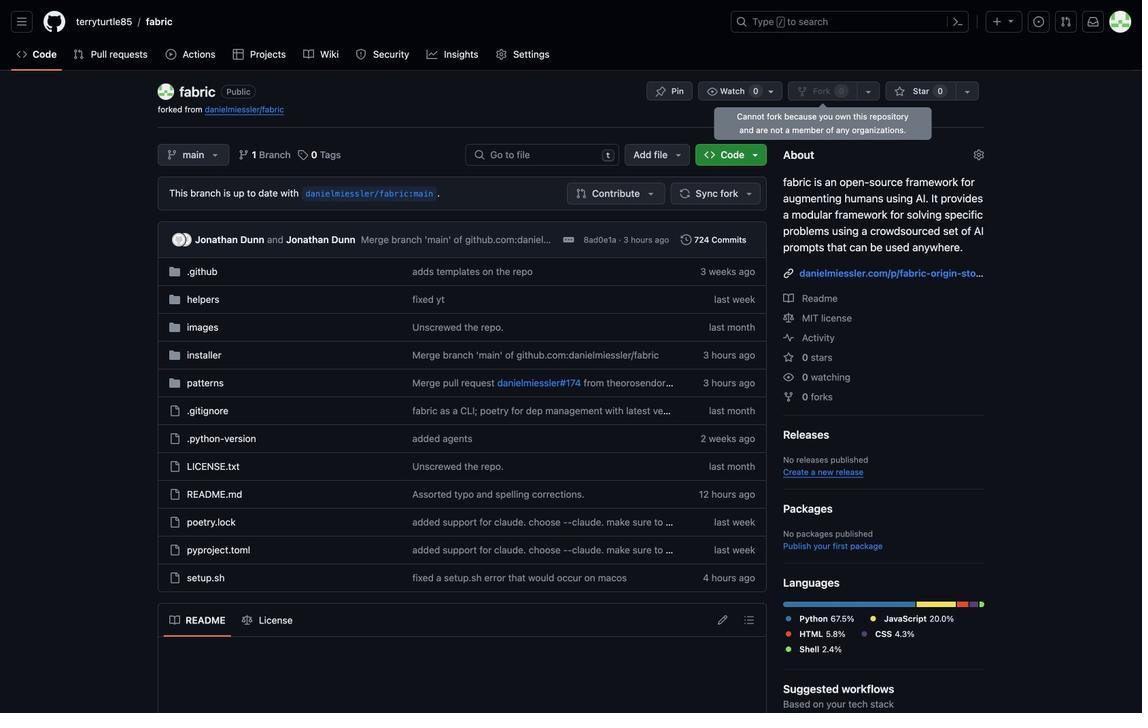 Task type: locate. For each thing, give the bounding box(es) containing it.
0 vertical spatial list
[[71, 11, 723, 33]]

triangle down image for sync icon
[[744, 188, 755, 199]]

triangle down image for code image
[[750, 150, 761, 160]]

law image
[[242, 616, 253, 626]]

0 horizontal spatial star image
[[783, 352, 794, 363]]

git branch image
[[238, 150, 249, 160]]

shield image
[[356, 49, 367, 60]]

1 horizontal spatial repo forked image
[[797, 86, 808, 97]]

triangle down image left sync icon
[[645, 188, 656, 199]]

1 horizontal spatial star image
[[894, 86, 905, 97]]

0 vertical spatial dot fill image
[[783, 614, 794, 625]]

search image
[[474, 150, 485, 160]]

directory image
[[169, 266, 180, 277], [169, 294, 180, 305], [169, 350, 180, 361], [169, 378, 180, 389]]

git pull request image
[[1061, 16, 1071, 27], [73, 49, 84, 60]]

star image
[[894, 86, 905, 97], [783, 352, 794, 363]]

table image
[[233, 49, 244, 60]]

triangle down image left git branch icon
[[210, 150, 221, 160]]

triangle down image right plus icon in the right of the page
[[1005, 15, 1016, 26]]

0 vertical spatial star image
[[894, 86, 905, 97]]

git pull request image
[[576, 188, 587, 199]]

1 vertical spatial list
[[164, 610, 299, 632]]

directory image
[[169, 322, 180, 333]]

triangle down image
[[210, 150, 221, 160], [673, 150, 684, 160], [645, 188, 656, 199]]

link image
[[783, 268, 794, 279]]

eye image right pin this repository to your profile 'image'
[[707, 86, 718, 97]]

add this repository to a list image
[[962, 86, 973, 97]]

eye image down pulse image
[[783, 372, 794, 383]]

git pull request image right issue opened image
[[1061, 16, 1071, 27]]

dot fill image right the outline image
[[783, 614, 794, 625]]

0 horizontal spatial repo forked image
[[783, 392, 794, 403]]

0 horizontal spatial book image
[[303, 49, 314, 60]]

1 horizontal spatial book image
[[783, 293, 794, 304]]

0 horizontal spatial eye image
[[707, 86, 718, 97]]

git pull request image right code icon
[[73, 49, 84, 60]]

triangle down image left code image
[[673, 150, 684, 160]]

triangle down image right sync icon
[[744, 188, 755, 199]]

dot fill image
[[783, 614, 794, 625], [783, 629, 794, 640]]

dot fill image
[[868, 614, 879, 625], [859, 629, 870, 640], [783, 644, 794, 655]]

edit file image
[[717, 615, 728, 626]]

repo forked image down pulse image
[[783, 392, 794, 403]]

1 vertical spatial git pull request image
[[73, 49, 84, 60]]

repo forked image
[[797, 86, 808, 97], [783, 392, 794, 403]]

1 vertical spatial triangle down image
[[750, 150, 761, 160]]

2 horizontal spatial triangle down image
[[673, 150, 684, 160]]

tag image
[[298, 150, 308, 160]]

eye image
[[707, 86, 718, 97], [783, 372, 794, 383]]

2 vertical spatial triangle down image
[[744, 188, 755, 199]]

1 horizontal spatial git pull request image
[[1061, 16, 1071, 27]]

1 directory image from the top
[[169, 266, 180, 277]]

0 horizontal spatial git pull request image
[[73, 49, 84, 60]]

sync image
[[679, 188, 690, 199]]

dot fill image down python 67.5 image
[[783, 629, 794, 640]]

1 vertical spatial eye image
[[783, 372, 794, 383]]

code image
[[704, 150, 715, 160]]

triangle down image right code image
[[750, 150, 761, 160]]

1 vertical spatial dot fill image
[[783, 629, 794, 640]]

star image right see your forks of this repository icon at the right of the page
[[894, 86, 905, 97]]

triangle down image
[[1005, 15, 1016, 26], [750, 150, 761, 160], [744, 188, 755, 199]]

book image
[[169, 616, 180, 626]]

homepage image
[[44, 11, 65, 33]]

list
[[71, 11, 723, 33], [164, 610, 299, 632]]

repo forked image left see your forks of this repository icon at the right of the page
[[797, 86, 808, 97]]

book image up law icon
[[783, 293, 794, 304]]

2 vertical spatial dot fill image
[[783, 644, 794, 655]]

javascript 20.0 image
[[917, 602, 956, 608]]

1 vertical spatial book image
[[783, 293, 794, 304]]

star image down pulse image
[[783, 352, 794, 363]]

owner avatar image
[[158, 84, 174, 100]]

0 vertical spatial dot fill image
[[868, 614, 879, 625]]

tooltip
[[714, 107, 932, 140]]

2 directory image from the top
[[169, 294, 180, 305]]

0 vertical spatial book image
[[303, 49, 314, 60]]

book image
[[303, 49, 314, 60], [783, 293, 794, 304]]

html 5.8 image
[[957, 602, 969, 608]]

book image left 'shield' "icon"
[[303, 49, 314, 60]]



Task type: describe. For each thing, give the bounding box(es) containing it.
see your forks of this repository image
[[863, 86, 874, 97]]

play image
[[165, 49, 176, 60]]

0 vertical spatial eye image
[[707, 86, 718, 97]]

1 dot fill image from the top
[[783, 614, 794, 625]]

notifications image
[[1088, 16, 1099, 27]]

css 4.3 image
[[970, 602, 978, 608]]

command palette image
[[952, 16, 963, 27]]

git branch image
[[167, 150, 177, 160]]

edit repository metadata image
[[974, 150, 984, 160]]

1 horizontal spatial eye image
[[783, 372, 794, 383]]

code image
[[16, 49, 27, 60]]

0 horizontal spatial triangle down image
[[210, 150, 221, 160]]

open commit details image
[[563, 235, 574, 245]]

law image
[[783, 313, 794, 324]]

history image
[[681, 235, 692, 245]]

0 vertical spatial git pull request image
[[1061, 16, 1071, 27]]

1 vertical spatial star image
[[783, 352, 794, 363]]

pin this repository to your profile image
[[655, 86, 666, 97]]

4 directory image from the top
[[169, 378, 180, 389]]

pulse image
[[783, 333, 794, 344]]

1 vertical spatial repo forked image
[[783, 392, 794, 403]]

1 horizontal spatial triangle down image
[[645, 188, 656, 199]]

0 users starred this repository element
[[933, 84, 948, 98]]

outline image
[[744, 615, 755, 626]]

graph image
[[427, 49, 438, 60]]

1 vertical spatial dot fill image
[[859, 629, 870, 640]]

python 67.5 image
[[783, 602, 915, 608]]

gear image
[[496, 49, 507, 60]]

3 directory image from the top
[[169, 350, 180, 361]]

jonathan dunn image
[[172, 233, 186, 247]]

issue opened image
[[1033, 16, 1044, 27]]

shell 2.4 image
[[980, 602, 984, 608]]

2 dot fill image from the top
[[783, 629, 794, 640]]

plus image
[[992, 16, 1003, 27]]

0 vertical spatial triangle down image
[[1005, 15, 1016, 26]]

0 vertical spatial repo forked image
[[797, 86, 808, 97]]

Go to file text field
[[490, 145, 596, 165]]



Task type: vqa. For each thing, say whether or not it's contained in the screenshot.
Contact
no



